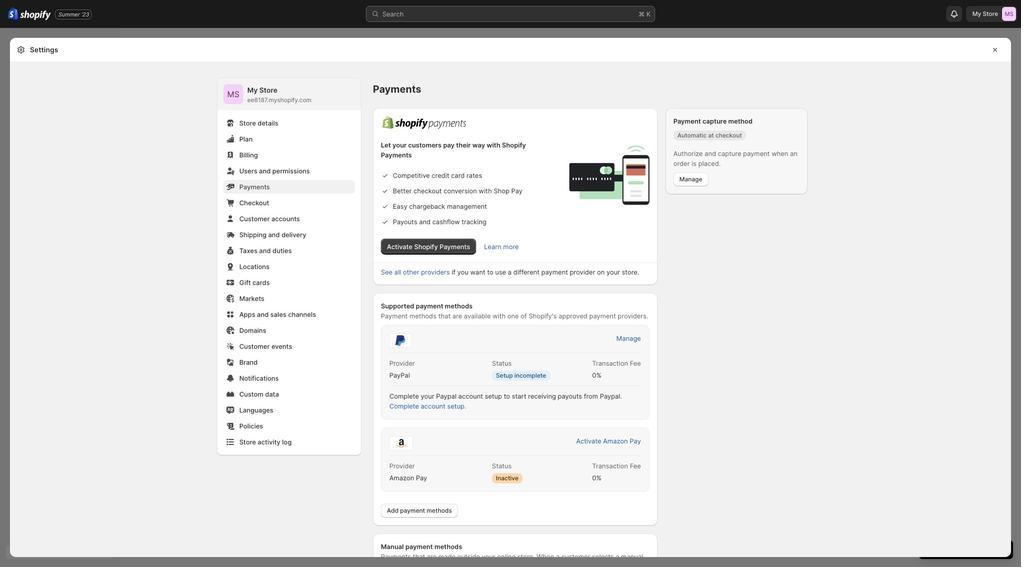 Task type: locate. For each thing, give the bounding box(es) containing it.
status up "inactive"
[[492, 462, 512, 470]]

1 provider from the top
[[389, 360, 415, 367]]

my for my store
[[973, 10, 981, 17]]

dialog
[[1015, 38, 1021, 557]]

1 vertical spatial provider
[[389, 462, 415, 470]]

1 complete from the top
[[389, 392, 419, 400]]

manage
[[679, 176, 702, 183], [616, 335, 641, 343]]

to left use
[[487, 268, 493, 276]]

0 vertical spatial provider
[[389, 360, 415, 367]]

method left the such
[[409, 563, 433, 567]]

store. up you'll
[[517, 553, 535, 561]]

0 horizontal spatial my
[[247, 86, 258, 94]]

1 horizontal spatial method
[[728, 117, 753, 125]]

1 horizontal spatial store.
[[622, 268, 639, 276]]

complete
[[389, 392, 419, 400], [389, 402, 419, 410]]

brand
[[239, 359, 258, 366]]

and down the customer accounts
[[268, 231, 280, 239]]

store up ee8187.myshopify.com
[[259, 86, 278, 94]]

see
[[381, 268, 393, 276]]

2 vertical spatial pay
[[416, 474, 427, 482]]

and for sales
[[257, 311, 269, 319]]

your left paypal
[[421, 392, 434, 400]]

0 horizontal spatial amazon
[[389, 474, 414, 482]]

their inside manual payment methods payments that are made outside your online store. when a customer selects a manual payment method such as cash on delivery, you'll need to approve their order before i
[[583, 563, 597, 567]]

pay inside button
[[630, 437, 641, 445]]

1 vertical spatial account
[[421, 402, 446, 410]]

a right use
[[508, 268, 512, 276]]

checkout right at
[[716, 132, 742, 139]]

and right apps
[[257, 311, 269, 319]]

transaction for provider amazon pay
[[592, 462, 628, 470]]

2 vertical spatial to
[[548, 563, 554, 567]]

locations link
[[223, 260, 355, 274]]

0 vertical spatial to
[[487, 268, 493, 276]]

1 vertical spatial store.
[[517, 553, 535, 561]]

add
[[387, 507, 399, 515]]

1 vertical spatial capture
[[718, 150, 741, 158]]

1 vertical spatial transaction fee 0%
[[592, 462, 641, 482]]

incomplete
[[514, 372, 546, 379]]

2 transaction fee 0% from the top
[[592, 462, 641, 482]]

setup
[[485, 392, 502, 400]]

made
[[439, 553, 456, 561]]

0 horizontal spatial store.
[[517, 553, 535, 561]]

transaction down activate amazon pay button
[[592, 462, 628, 470]]

plan
[[239, 135, 253, 143]]

activate up the 'all'
[[387, 243, 413, 251]]

0% down activate amazon pay button
[[592, 474, 602, 482]]

online
[[497, 553, 516, 561]]

0 vertical spatial that
[[438, 312, 451, 320]]

transaction down "manage" "link"
[[592, 360, 628, 367]]

payment left when
[[743, 150, 770, 158]]

activate inside "activate shopify payments" button
[[387, 243, 413, 251]]

my
[[973, 10, 981, 17], [247, 86, 258, 94]]

amazon up add
[[389, 474, 414, 482]]

0 horizontal spatial pay
[[416, 474, 427, 482]]

billing link
[[223, 148, 355, 162]]

2 vertical spatial with
[[493, 312, 506, 320]]

'23
[[81, 11, 89, 18]]

payment
[[673, 117, 701, 125], [381, 312, 408, 320]]

shopify inside "activate shopify payments" button
[[414, 243, 438, 251]]

methods for add
[[427, 507, 452, 515]]

customer for customer events
[[239, 343, 270, 351]]

a right when
[[556, 553, 560, 561]]

payments down manual
[[381, 553, 411, 561]]

checkout
[[716, 132, 742, 139], [414, 187, 442, 195]]

and down 'chargeback'
[[419, 218, 431, 226]]

1 vertical spatial order
[[599, 563, 615, 567]]

payments
[[373, 83, 421, 95], [381, 151, 412, 159], [239, 183, 270, 191], [440, 243, 470, 251], [381, 553, 411, 561]]

0 horizontal spatial payment
[[381, 312, 408, 320]]

method up automatic at checkout
[[728, 117, 753, 125]]

0 horizontal spatial order
[[599, 563, 615, 567]]

pay
[[511, 187, 523, 195], [630, 437, 641, 445], [416, 474, 427, 482]]

duties
[[273, 247, 292, 255]]

1 transaction fee 0% from the top
[[592, 360, 641, 379]]

0 horizontal spatial account
[[421, 402, 446, 410]]

paypal
[[436, 392, 457, 400]]

accounts
[[271, 215, 300, 223]]

amazon down paypal. on the right of page
[[603, 437, 628, 445]]

1 vertical spatial checkout
[[414, 187, 442, 195]]

amazon pay image
[[389, 436, 413, 451]]

1 horizontal spatial to
[[504, 392, 510, 400]]

fee for provider amazon pay
[[630, 462, 641, 470]]

transaction fee 0% for provider amazon pay
[[592, 462, 641, 482]]

1 vertical spatial activate
[[576, 437, 601, 445]]

manage down is
[[679, 176, 702, 183]]

cards
[[253, 279, 270, 287]]

manage inside button
[[679, 176, 702, 183]]

order down authorize
[[673, 160, 690, 168]]

with right way
[[487, 141, 500, 149]]

automatic at checkout
[[677, 132, 742, 139]]

1 vertical spatial that
[[413, 553, 425, 561]]

1 vertical spatial to
[[504, 392, 510, 400]]

a up before at the right of page
[[616, 553, 619, 561]]

0 vertical spatial transaction fee 0%
[[592, 360, 641, 379]]

payments down let at the left top of page
[[381, 151, 412, 159]]

users and permissions
[[239, 167, 310, 175]]

method inside manual payment methods payments that are made outside your online store. when a customer selects a manual payment method such as cash on delivery, you'll need to approve their order before i
[[409, 563, 433, 567]]

1 vertical spatial complete
[[389, 402, 419, 410]]

provider up paypal
[[389, 360, 415, 367]]

methods up made
[[435, 543, 462, 551]]

2 complete from the top
[[389, 402, 419, 410]]

methods up available
[[445, 302, 473, 310]]

capture up placed. at the top of the page
[[718, 150, 741, 158]]

activate inside activate amazon pay button
[[576, 437, 601, 445]]

to left start
[[504, 392, 510, 400]]

if
[[452, 268, 456, 276]]

their
[[456, 141, 471, 149], [583, 563, 597, 567]]

0% for provider amazon pay
[[592, 474, 602, 482]]

see all other providers if you want to use a different payment provider on your store.
[[381, 268, 639, 276]]

that inside supported payment methods payment methods that are available with one of shopify's approved payment providers.
[[438, 312, 451, 320]]

1 horizontal spatial activate
[[576, 437, 601, 445]]

1 vertical spatial pay
[[630, 437, 641, 445]]

payment capture method
[[673, 117, 753, 125]]

1 vertical spatial on
[[476, 563, 484, 567]]

my left my store icon
[[973, 10, 981, 17]]

0 horizontal spatial shopify
[[414, 243, 438, 251]]

my store image
[[1002, 7, 1016, 21]]

store left my store icon
[[983, 10, 998, 17]]

pay inside the provider amazon pay
[[416, 474, 427, 482]]

available
[[464, 312, 491, 320]]

1 horizontal spatial that
[[438, 312, 451, 320]]

1 horizontal spatial pay
[[511, 187, 523, 195]]

with
[[487, 141, 500, 149], [479, 187, 492, 195], [493, 312, 506, 320]]

0 vertical spatial fee
[[630, 360, 641, 367]]

activate down from
[[576, 437, 601, 445]]

0 vertical spatial my
[[973, 10, 981, 17]]

1 horizontal spatial on
[[597, 268, 605, 276]]

payouts and cashflow tracking
[[393, 218, 487, 226]]

my store image
[[223, 84, 243, 104]]

0% up from
[[592, 371, 602, 379]]

0 vertical spatial on
[[597, 268, 605, 276]]

0 vertical spatial method
[[728, 117, 753, 125]]

let
[[381, 141, 391, 149]]

are up the such
[[427, 553, 437, 561]]

2 0% from the top
[[592, 474, 602, 482]]

paypal
[[389, 371, 410, 379]]

activate amazon pay button
[[570, 434, 647, 448]]

order down the selects
[[599, 563, 615, 567]]

that left made
[[413, 553, 425, 561]]

0 vertical spatial shopify
[[502, 141, 526, 149]]

0 vertical spatial amazon
[[603, 437, 628, 445]]

0 horizontal spatial activate
[[387, 243, 413, 251]]

1 horizontal spatial are
[[452, 312, 462, 320]]

data
[[265, 390, 279, 398]]

status for provider paypal
[[492, 360, 512, 367]]

manage for "manage" "link"
[[616, 335, 641, 343]]

with left one
[[493, 312, 506, 320]]

0 horizontal spatial are
[[427, 553, 437, 561]]

payment
[[743, 150, 770, 158], [541, 268, 568, 276], [416, 302, 443, 310], [589, 312, 616, 320], [400, 507, 425, 515], [405, 543, 433, 551], [381, 563, 408, 567]]

capture up at
[[703, 117, 727, 125]]

1 customer from the top
[[239, 215, 270, 223]]

payments up if
[[440, 243, 470, 251]]

my right my store image in the left top of the page
[[247, 86, 258, 94]]

0 vertical spatial checkout
[[716, 132, 742, 139]]

that inside manual payment methods payments that are made outside your online store. when a customer selects a manual payment method such as cash on delivery, you'll need to approve their order before i
[[413, 553, 425, 561]]

1 vertical spatial their
[[583, 563, 597, 567]]

0 horizontal spatial to
[[487, 268, 493, 276]]

1 horizontal spatial payment
[[673, 117, 701, 125]]

are inside manual payment methods payments that are made outside your online store. when a customer selects a manual payment method such as cash on delivery, you'll need to approve their order before i
[[427, 553, 437, 561]]

on right cash
[[476, 563, 484, 567]]

2 fee from the top
[[630, 462, 641, 470]]

users
[[239, 167, 257, 175]]

manage inside "link"
[[616, 335, 641, 343]]

1 horizontal spatial order
[[673, 160, 690, 168]]

shopify up providers
[[414, 243, 438, 251]]

capture inside authorize and capture payment when an order is placed.
[[718, 150, 741, 158]]

on right provider
[[597, 268, 605, 276]]

amazon inside button
[[603, 437, 628, 445]]

gift cards link
[[223, 276, 355, 290]]

chargeback
[[409, 202, 445, 210]]

1 vertical spatial fee
[[630, 462, 641, 470]]

payments inside button
[[440, 243, 470, 251]]

0 vertical spatial manage
[[679, 176, 702, 183]]

1 horizontal spatial shopify image
[[20, 10, 51, 20]]

manage down providers.
[[616, 335, 641, 343]]

competitive
[[393, 172, 430, 180]]

0 horizontal spatial that
[[413, 553, 425, 561]]

1 vertical spatial 0%
[[592, 474, 602, 482]]

k
[[646, 10, 651, 18]]

1 transaction from the top
[[592, 360, 628, 367]]

⌘ k
[[639, 10, 651, 18]]

transaction fee 0% up paypal. on the right of page
[[592, 360, 641, 379]]

payments up checkout
[[239, 183, 270, 191]]

payment inside supported payment methods payment methods that are available with one of shopify's approved payment providers.
[[381, 312, 408, 320]]

custom data link
[[223, 387, 355, 401]]

2 transaction from the top
[[592, 462, 628, 470]]

1 vertical spatial my
[[247, 86, 258, 94]]

status up setup
[[492, 360, 512, 367]]

that
[[438, 312, 451, 320], [413, 553, 425, 561]]

add payment methods
[[387, 507, 452, 515]]

shopify image
[[8, 8, 19, 20], [20, 10, 51, 20]]

provider inside the provider amazon pay
[[389, 462, 415, 470]]

provider down amazon pay 'image' on the bottom left of the page
[[389, 462, 415, 470]]

0 vertical spatial status
[[492, 360, 512, 367]]

payment down supported
[[381, 312, 408, 320]]

0 vertical spatial payment
[[673, 117, 701, 125]]

1 vertical spatial status
[[492, 462, 512, 470]]

store inside my store ee8187.myshopify.com
[[259, 86, 278, 94]]

2 status from the top
[[492, 462, 512, 470]]

methods
[[445, 302, 473, 310], [410, 312, 437, 320], [427, 507, 452, 515], [435, 543, 462, 551]]

competitive credit card rates
[[393, 172, 482, 180]]

1 vertical spatial customer
[[239, 343, 270, 351]]

methods for manual
[[435, 543, 462, 551]]

0 horizontal spatial on
[[476, 563, 484, 567]]

supported
[[381, 302, 414, 310]]

and for cashflow
[[419, 218, 431, 226]]

0 horizontal spatial manage
[[616, 335, 641, 343]]

methods right add
[[427, 507, 452, 515]]

2 horizontal spatial to
[[548, 563, 554, 567]]

store details
[[239, 119, 278, 127]]

their inside let your customers pay their way with shopify payments
[[456, 141, 471, 149]]

account
[[458, 392, 483, 400], [421, 402, 446, 410]]

1 horizontal spatial amazon
[[603, 437, 628, 445]]

1 vertical spatial payment
[[381, 312, 408, 320]]

and right 'users'
[[259, 167, 271, 175]]

payouts
[[558, 392, 582, 400]]

want
[[470, 268, 485, 276]]

activate shopify payments button
[[381, 239, 476, 255]]

1 fee from the top
[[630, 360, 641, 367]]

1 horizontal spatial shopify
[[502, 141, 526, 149]]

rates
[[467, 172, 482, 180]]

1 vertical spatial shopify
[[414, 243, 438, 251]]

1 vertical spatial amazon
[[389, 474, 414, 482]]

approve
[[556, 563, 581, 567]]

that left available
[[438, 312, 451, 320]]

transaction
[[592, 360, 628, 367], [592, 462, 628, 470]]

checkout link
[[223, 196, 355, 210]]

shopify payments image
[[381, 116, 468, 130]]

account down paypal
[[421, 402, 446, 410]]

payment up automatic
[[673, 117, 701, 125]]

2 customer from the top
[[239, 343, 270, 351]]

your up delivery,
[[482, 553, 495, 561]]

2 provider from the top
[[389, 462, 415, 470]]

0 horizontal spatial method
[[409, 563, 433, 567]]

summer
[[58, 11, 79, 18]]

your right provider
[[607, 268, 620, 276]]

from
[[584, 392, 598, 400]]

activate shopify payments
[[387, 243, 470, 251]]

fee
[[630, 360, 641, 367], [630, 462, 641, 470]]

1 horizontal spatial manage
[[679, 176, 702, 183]]

my inside my store ee8187.myshopify.com
[[247, 86, 258, 94]]

shopify right way
[[502, 141, 526, 149]]

shopify inside let your customers pay their way with shopify payments
[[502, 141, 526, 149]]

1 vertical spatial are
[[427, 553, 437, 561]]

to down when
[[548, 563, 554, 567]]

your right let at the left top of page
[[393, 141, 407, 149]]

checkout up 'chargeback'
[[414, 187, 442, 195]]

and inside authorize and capture payment when an order is placed.
[[705, 150, 716, 158]]

status inside status inactive
[[492, 462, 512, 470]]

0 horizontal spatial their
[[456, 141, 471, 149]]

0 horizontal spatial a
[[508, 268, 512, 276]]

with left shop
[[479, 187, 492, 195]]

0 vertical spatial order
[[673, 160, 690, 168]]

0 vertical spatial customer
[[239, 215, 270, 223]]

need
[[531, 563, 546, 567]]

1 horizontal spatial their
[[583, 563, 597, 567]]

fee down "manage" "link"
[[630, 360, 641, 367]]

0 vertical spatial complete
[[389, 392, 419, 400]]

order
[[673, 160, 690, 168], [599, 563, 615, 567]]

their down the selects
[[583, 563, 597, 567]]

transaction fee 0% for provider paypal
[[592, 360, 641, 379]]

store. up providers.
[[622, 268, 639, 276]]

provider paypal
[[389, 360, 415, 379]]

1 horizontal spatial my
[[973, 10, 981, 17]]

policies link
[[223, 419, 355, 433]]

0 vertical spatial activate
[[387, 243, 413, 251]]

2 horizontal spatial pay
[[630, 437, 641, 445]]

1 0% from the top
[[592, 371, 602, 379]]

0 vertical spatial account
[[458, 392, 483, 400]]

fee down activate amazon pay button
[[630, 462, 641, 470]]

amazon inside the provider amazon pay
[[389, 474, 414, 482]]

customer down 'domains'
[[239, 343, 270, 351]]

1 vertical spatial manage
[[616, 335, 641, 343]]

0 vertical spatial pay
[[511, 187, 523, 195]]

store down the policies
[[239, 438, 256, 446]]

transaction fee 0% down activate amazon pay button
[[592, 462, 641, 482]]

0 vertical spatial their
[[456, 141, 471, 149]]

domains
[[239, 327, 266, 335]]

to inside 'complete your paypal account setup to start receiving payouts from paypal. complete account setup.'
[[504, 392, 510, 400]]

shipping and delivery link
[[223, 228, 355, 242]]

providers
[[421, 268, 450, 276]]

payment right supported
[[416, 302, 443, 310]]

customer down checkout
[[239, 215, 270, 223]]

1 vertical spatial method
[[409, 563, 433, 567]]

are left available
[[452, 312, 462, 320]]

account up setup.
[[458, 392, 483, 400]]

paypal.
[[600, 392, 622, 400]]

0 vertical spatial capture
[[703, 117, 727, 125]]

is
[[692, 160, 697, 168]]

payment inside authorize and capture payment when an order is placed.
[[743, 150, 770, 158]]

0 vertical spatial are
[[452, 312, 462, 320]]

1 vertical spatial transaction
[[592, 462, 628, 470]]

methods inside manual payment methods payments that are made outside your online store. when a customer selects a manual payment method such as cash on delivery, you'll need to approve their order before i
[[435, 543, 462, 551]]

methods down supported
[[410, 312, 437, 320]]

1 status from the top
[[492, 360, 512, 367]]

settings dialog
[[10, 38, 1011, 567]]

on inside manual payment methods payments that are made outside your online store. when a customer selects a manual payment method such as cash on delivery, you'll need to approve their order before i
[[476, 563, 484, 567]]

and right taxes
[[259, 247, 271, 255]]

status inside status setup incomplete
[[492, 360, 512, 367]]

with inside supported payment methods payment methods that are available with one of shopify's approved payment providers.
[[493, 312, 506, 320]]

1 horizontal spatial checkout
[[716, 132, 742, 139]]

0 vertical spatial 0%
[[592, 371, 602, 379]]

methods for supported
[[445, 302, 473, 310]]

manage for "manage" button
[[679, 176, 702, 183]]

0 vertical spatial transaction
[[592, 360, 628, 367]]

my for my store ee8187.myshopify.com
[[247, 86, 258, 94]]

0 horizontal spatial checkout
[[414, 187, 442, 195]]

0 vertical spatial with
[[487, 141, 500, 149]]

my store
[[973, 10, 998, 17]]

status setup incomplete
[[492, 360, 546, 379]]

manage link
[[610, 332, 647, 346]]

and up placed. at the top of the page
[[705, 150, 716, 158]]

their right pay
[[456, 141, 471, 149]]



Task type: describe. For each thing, give the bounding box(es) containing it.
payments inside let your customers pay their way with shopify payments
[[381, 151, 412, 159]]

shipping and delivery
[[239, 231, 306, 239]]

your inside let your customers pay their way with shopify payments
[[393, 141, 407, 149]]

ee8187.myshopify.com
[[247, 96, 312, 104]]

at
[[708, 132, 714, 139]]

shop settings menu element
[[217, 78, 361, 455]]

payments inside manual payment methods payments that are made outside your online store. when a customer selects a manual payment method such as cash on delivery, you'll need to approve their order before i
[[381, 553, 411, 561]]

other
[[403, 268, 419, 276]]

shipping
[[239, 231, 267, 239]]

activate amazon pay
[[576, 437, 641, 445]]

delivery
[[282, 231, 306, 239]]

shopify's
[[529, 312, 557, 320]]

manual
[[621, 553, 643, 561]]

and for capture
[[705, 150, 716, 158]]

markets
[[239, 295, 264, 303]]

apps and sales channels link
[[223, 308, 355, 322]]

order inside manual payment methods payments that are made outside your online store. when a customer selects a manual payment method such as cash on delivery, you'll need to approve their order before i
[[599, 563, 615, 567]]

my store ee8187.myshopify.com
[[247, 86, 312, 104]]

store activity log link
[[223, 435, 355, 449]]

selects
[[592, 553, 614, 561]]

manage button
[[673, 173, 708, 186]]

1 horizontal spatial a
[[556, 553, 560, 561]]

payment left provider
[[541, 268, 568, 276]]

transaction for provider paypal
[[592, 360, 628, 367]]

activate for activate amazon pay
[[576, 437, 601, 445]]

provider amazon pay
[[389, 462, 427, 482]]

payments link
[[223, 180, 355, 194]]

order inside authorize and capture payment when an order is placed.
[[673, 160, 690, 168]]

cash
[[460, 563, 475, 567]]

domains link
[[223, 324, 355, 338]]

of
[[521, 312, 527, 320]]

to inside manual payment methods payments that are made outside your online store. when a customer selects a manual payment method such as cash on delivery, you'll need to approve their order before i
[[548, 563, 554, 567]]

and for permissions
[[259, 167, 271, 175]]

delivery,
[[486, 563, 512, 567]]

payment down manual
[[381, 563, 408, 567]]

permissions
[[272, 167, 310, 175]]

learn
[[484, 243, 501, 251]]

providers.
[[618, 312, 648, 320]]

markets link
[[223, 292, 355, 306]]

taxes and duties
[[239, 247, 292, 255]]

provider for paypal
[[389, 360, 415, 367]]

locations
[[239, 263, 270, 271]]

payment right manual
[[405, 543, 433, 551]]

taxes
[[239, 247, 257, 255]]

customers
[[408, 141, 442, 149]]

payouts
[[393, 218, 417, 226]]

with inside let your customers pay their way with shopify payments
[[487, 141, 500, 149]]

amazon for provider
[[389, 474, 414, 482]]

payment right add
[[400, 507, 425, 515]]

custom
[[239, 390, 263, 398]]

1 vertical spatial with
[[479, 187, 492, 195]]

0% for provider paypal
[[592, 371, 602, 379]]

when
[[537, 553, 554, 561]]

channels
[[288, 311, 316, 319]]

customer
[[562, 553, 590, 561]]

cashflow
[[432, 218, 460, 226]]

card
[[451, 172, 465, 180]]

apps and sales channels
[[239, 311, 316, 319]]

when
[[772, 150, 788, 158]]

let your customers pay their way with shopify payments
[[381, 141, 526, 159]]

store up plan
[[239, 119, 256, 127]]

log
[[282, 438, 292, 446]]

inactive
[[496, 475, 519, 482]]

payments up shopify payments image
[[373, 83, 421, 95]]

shop
[[494, 187, 510, 195]]

better
[[393, 187, 412, 195]]

0 horizontal spatial shopify image
[[8, 8, 19, 20]]

taxes and duties link
[[223, 244, 355, 258]]

fee for provider paypal
[[630, 360, 641, 367]]

0 vertical spatial store.
[[622, 268, 639, 276]]

better checkout conversion with shop pay
[[393, 187, 523, 195]]

paypal express image
[[389, 334, 411, 348]]

manual payment methods payments that are made outside your online store. when a customer selects a manual payment method such as cash on delivery, you'll need to approve their order before i
[[381, 543, 643, 567]]

search
[[382, 10, 404, 18]]

and for duties
[[259, 247, 271, 255]]

status inactive
[[492, 462, 519, 482]]

details
[[258, 119, 278, 127]]

use
[[495, 268, 506, 276]]

customer accounts link
[[223, 212, 355, 226]]

easy chargeback management
[[393, 202, 487, 210]]

customer events link
[[223, 340, 355, 354]]

languages link
[[223, 403, 355, 417]]

pay
[[443, 141, 455, 149]]

before
[[617, 563, 637, 567]]

credit
[[432, 172, 449, 180]]

all
[[394, 268, 401, 276]]

provider for amazon
[[389, 462, 415, 470]]

outside
[[457, 553, 480, 561]]

an
[[790, 150, 798, 158]]

payment right the approved
[[589, 312, 616, 320]]

ms button
[[223, 84, 243, 104]]

pay for provider amazon pay
[[416, 474, 427, 482]]

receiving
[[528, 392, 556, 400]]

amazon for activate
[[603, 437, 628, 445]]

customer events
[[239, 343, 292, 351]]

are inside supported payment methods payment methods that are available with one of shopify's approved payment providers.
[[452, 312, 462, 320]]

2 horizontal spatial a
[[616, 553, 619, 561]]

1 horizontal spatial account
[[458, 392, 483, 400]]

one
[[507, 312, 519, 320]]

payments inside 'link'
[[239, 183, 270, 191]]

customer for customer accounts
[[239, 215, 270, 223]]

you
[[457, 268, 469, 276]]

your inside 'complete your paypal account setup to start receiving payouts from paypal. complete account setup.'
[[421, 392, 434, 400]]

management
[[447, 202, 487, 210]]

setup
[[496, 372, 513, 379]]

pay for activate amazon pay
[[630, 437, 641, 445]]

start
[[512, 392, 526, 400]]

and for delivery
[[268, 231, 280, 239]]

activity
[[258, 438, 280, 446]]

such
[[435, 563, 449, 567]]

store. inside manual payment methods payments that are made outside your online store. when a customer selects a manual payment method such as cash on delivery, you'll need to approve their order before i
[[517, 553, 535, 561]]

placed.
[[698, 160, 721, 168]]

gift cards
[[239, 279, 270, 287]]

your inside manual payment methods payments that are made outside your online store. when a customer selects a manual payment method such as cash on delivery, you'll need to approve their order before i
[[482, 553, 495, 561]]

learn more
[[484, 243, 519, 251]]

activate for activate shopify payments
[[387, 243, 413, 251]]

status for provider amazon pay
[[492, 462, 512, 470]]

authorize
[[673, 150, 703, 158]]



Task type: vqa. For each thing, say whether or not it's contained in the screenshot.
providers.
yes



